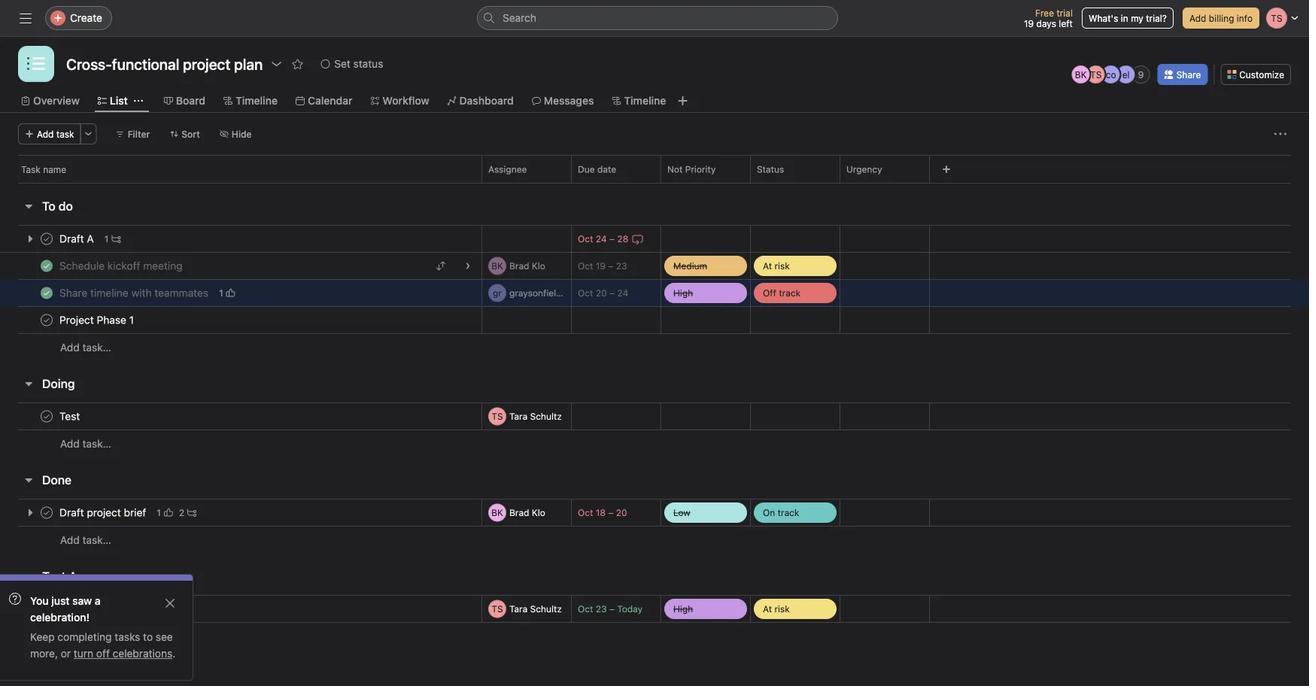 Task type: describe. For each thing, give the bounding box(es) containing it.
20 inside "header done" tree grid
[[616, 508, 627, 518]]

celebrations
[[113, 648, 173, 660]]

off track button
[[751, 280, 840, 306]]

completed image for gr
[[38, 284, 56, 302]]

completed checkbox inside project phase 1 cell
[[38, 311, 56, 329]]

off track
[[763, 288, 801, 298]]

row containing 1
[[0, 279, 1310, 307]]

high for 2nd high dropdown button from the bottom
[[674, 288, 693, 298]]

expand sidebar image
[[20, 12, 32, 24]]

header to do tree grid
[[0, 225, 1310, 361]]

on track button
[[751, 500, 840, 526]]

list image
[[27, 55, 45, 73]]

1 horizontal spatial ts
[[1091, 69, 1102, 80]]

workflow link
[[371, 93, 429, 109]]

you
[[30, 595, 49, 607]]

row containing brad klo
[[0, 499, 1310, 527]]

Test text field
[[56, 409, 84, 424]]

due date
[[578, 164, 616, 175]]

to
[[42, 199, 56, 213]]

oct 23 – today
[[578, 604, 643, 615]]

oct 24 – 28
[[578, 234, 629, 244]]

klo inside header to do "tree grid"
[[532, 261, 546, 271]]

billing
[[1209, 13, 1235, 23]]

oct 20 – 24
[[578, 288, 629, 298]]

you just saw a celebration!
[[30, 595, 101, 624]]

at risk for at risk popup button
[[763, 261, 790, 271]]

9
[[1139, 69, 1144, 80]]

set status
[[334, 58, 383, 70]]

completed checkbox for ts
[[38, 408, 56, 426]]

schedule kickoff meeting cell
[[0, 252, 482, 280]]

expand subtask list for the task draft a image
[[24, 233, 36, 245]]

risk for at risk popup button
[[775, 261, 790, 271]]

create button
[[45, 6, 112, 30]]

test a
[[42, 569, 77, 584]]

1
[[219, 288, 223, 298]]

calendar
[[308, 94, 353, 107]]

co
[[1106, 69, 1117, 80]]

add tab image
[[677, 95, 689, 107]]

see
[[156, 631, 173, 643]]

expand subtask list for the task draft project brief image
[[24, 507, 36, 519]]

due
[[578, 164, 595, 175]]

add field image
[[942, 165, 951, 174]]

row containing tara schultz
[[0, 595, 1310, 623]]

gr button
[[488, 284, 568, 302]]

done
[[42, 473, 72, 487]]

completed checkbox for gr
[[38, 284, 56, 302]]

add for add task… button within header doing tree grid
[[60, 438, 80, 450]]

row containing task name
[[0, 155, 1310, 183]]

completed image
[[38, 504, 56, 522]]

– for 28
[[610, 234, 615, 244]]

23 inside header to do "tree grid"
[[616, 261, 627, 271]]

—
[[850, 289, 856, 297]]

medium
[[674, 261, 708, 271]]

18
[[596, 508, 606, 518]]

dashboard link
[[447, 93, 514, 109]]

date
[[598, 164, 616, 175]]

what's
[[1089, 13, 1119, 23]]

not priority
[[668, 164, 716, 175]]

messages link
[[532, 93, 594, 109]]

list link
[[98, 93, 128, 109]]

brad klo inside header to do "tree grid"
[[510, 261, 546, 271]]

brad klo button
[[488, 504, 568, 522]]

turn
[[74, 648, 93, 660]]

add left task
[[37, 129, 54, 139]]

move tasks between sections image for 2nd details image from the top of the header to do "tree grid"
[[437, 289, 446, 298]]

oct 19 – 23
[[578, 261, 627, 271]]

add billing info button
[[1183, 8, 1260, 29]]

28
[[617, 234, 629, 244]]

turn off celebrations .
[[74, 648, 176, 660]]

1 subtask image
[[112, 234, 121, 243]]

test a button
[[42, 563, 77, 590]]

— button
[[841, 280, 929, 307]]

task name
[[21, 164, 66, 175]]

header test a tree grid
[[0, 595, 1310, 650]]

2 subtasks image
[[187, 508, 197, 517]]

brad klo inside brad klo button
[[510, 508, 546, 518]]

cross-
[[66, 55, 112, 73]]

– for 24
[[610, 288, 615, 298]]

hide
[[232, 129, 252, 139]]

timeline for second timeline link from the left
[[624, 94, 666, 107]]

on track
[[763, 508, 800, 518]]

add task button
[[18, 123, 81, 145]]

oct for oct 19 – 23
[[578, 261, 593, 271]]

1 details image from the top
[[464, 262, 473, 271]]

completed image for ts
[[38, 408, 56, 426]]

draft project brief cell
[[0, 499, 482, 527]]

add to starred image
[[291, 58, 304, 70]]

off
[[763, 288, 777, 298]]

not
[[668, 164, 683, 175]]

add task… button for add task… row corresponding to "header done" tree grid
[[60, 532, 111, 549]]

hide button
[[213, 123, 259, 145]]

overview link
[[21, 93, 80, 109]]

20 inside header to do "tree grid"
[[596, 288, 607, 298]]

23 inside header test a 'tree grid'
[[596, 604, 607, 615]]

filter
[[128, 129, 150, 139]]

completing
[[57, 631, 112, 643]]

gr
[[493, 288, 502, 298]]

search
[[503, 12, 537, 24]]

0 horizontal spatial 24
[[596, 234, 607, 244]]

sort
[[182, 129, 200, 139]]

on
[[763, 508, 775, 518]]

tara schultz button
[[488, 600, 568, 618]]

add task… for add task… button within header doing tree grid
[[60, 438, 111, 450]]

klo inside brad klo button
[[532, 508, 546, 518]]

tara schultz inside header doing tree grid
[[510, 411, 562, 422]]

oct 18 – 20
[[578, 508, 627, 518]]

tara schultz inside tara schultz button
[[510, 604, 562, 615]]

set status button
[[314, 53, 390, 75]]

just
[[51, 595, 70, 607]]

a
[[95, 595, 101, 607]]

keep completing tasks to see more, or
[[30, 631, 173, 660]]

more actions image
[[84, 129, 93, 138]]

add billing info
[[1190, 13, 1253, 23]]

urgency
[[847, 164, 883, 175]]

at risk for at risk dropdown button
[[763, 604, 790, 615]]

show options image
[[270, 58, 282, 70]]

Share timeline with teammates text field
[[56, 286, 213, 301]]

more,
[[30, 648, 58, 660]]

calendar link
[[296, 93, 353, 109]]

Project Phase 1 text field
[[56, 313, 139, 328]]

collapse task list for this section image for doing
[[23, 378, 35, 390]]

– for today
[[610, 604, 615, 615]]

ts inside header doing tree grid
[[492, 411, 503, 422]]

doing button
[[42, 370, 75, 397]]

project phase 1 cell
[[0, 306, 482, 334]]

add task… row for header doing tree grid
[[0, 430, 1310, 458]]

test cell
[[0, 403, 482, 431]]

trial?
[[1146, 13, 1167, 23]]

customize button
[[1221, 64, 1292, 85]]

days
[[1037, 18, 1057, 29]]

add task… for fourth add task… button
[[60, 630, 111, 643]]

share button
[[1158, 64, 1208, 85]]

el
[[1123, 69, 1130, 80]]

add task… row for header test a 'tree grid'
[[0, 622, 1310, 650]]

add for fourth add task… button
[[60, 630, 80, 643]]

messages
[[544, 94, 594, 107]]

task… inside "header done" tree grid
[[82, 534, 111, 546]]



Task type: vqa. For each thing, say whether or not it's contained in the screenshot.
topmost risk
yes



Task type: locate. For each thing, give the bounding box(es) containing it.
task… inside header to do "tree grid"
[[82, 341, 111, 354]]

5 oct from the top
[[578, 604, 593, 615]]

move tasks between sections image
[[437, 262, 446, 271], [437, 289, 446, 298]]

high for 1st high dropdown button from the bottom of the page
[[674, 604, 693, 615]]

add task… for add task… button corresponding to 4th add task… row from the bottom of the page
[[60, 341, 111, 354]]

what's in my trial?
[[1089, 13, 1167, 23]]

1 vertical spatial 20
[[616, 508, 627, 518]]

brad klo left 18
[[510, 508, 546, 518]]

2 tara from the top
[[510, 604, 528, 615]]

add task…
[[60, 341, 111, 354], [60, 438, 111, 450], [60, 534, 111, 546], [60, 630, 111, 643]]

completed image inside test cell
[[38, 408, 56, 426]]

0 vertical spatial high
[[674, 288, 693, 298]]

share
[[1177, 69, 1201, 80]]

1 high button from the top
[[662, 280, 750, 306]]

2 move tasks between sections image from the top
[[437, 289, 446, 298]]

0 vertical spatial details image
[[464, 262, 473, 271]]

1 vertical spatial brad
[[510, 508, 529, 518]]

1 vertical spatial collapse task list for this section image
[[23, 570, 35, 583]]

3 oct from the top
[[578, 288, 593, 298]]

– left the 28
[[610, 234, 615, 244]]

search list box
[[477, 6, 838, 30]]

add task… button for 4th add task… row from the bottom of the page
[[60, 339, 111, 356]]

add inside "header done" tree grid
[[60, 534, 80, 546]]

add a task to this section image
[[82, 378, 94, 390], [85, 570, 97, 583]]

add task… button inside header doing tree grid
[[60, 436, 111, 452]]

2 add task… row from the top
[[0, 430, 1310, 458]]

track right off
[[779, 288, 801, 298]]

keep
[[30, 631, 55, 643]]

completed image
[[38, 230, 56, 248], [38, 257, 56, 275], [38, 284, 56, 302], [38, 311, 56, 329], [38, 408, 56, 426]]

1 collapse task list for this section image from the top
[[23, 200, 35, 212]]

list
[[110, 94, 128, 107]]

1 at risk from the top
[[763, 261, 790, 271]]

free
[[1036, 8, 1054, 18]]

at
[[763, 261, 772, 271], [763, 604, 772, 615]]

add task… down test text box
[[60, 438, 111, 450]]

collapse task list for this section image
[[23, 200, 35, 212], [23, 378, 35, 390]]

add task… for add task… button corresponding to add task… row corresponding to "header done" tree grid
[[60, 534, 111, 546]]

19 inside free trial 19 days left
[[1024, 18, 1034, 29]]

1 vertical spatial bk
[[492, 261, 503, 271]]

add task… row
[[0, 333, 1310, 361], [0, 430, 1310, 458], [0, 526, 1310, 554], [0, 622, 1310, 650]]

draft a cell
[[0, 225, 482, 253]]

19
[[1024, 18, 1034, 29], [596, 261, 606, 271]]

dashboard
[[460, 94, 514, 107]]

1 button
[[216, 286, 238, 301]]

collapse task list for this section image for tara
[[23, 570, 35, 583]]

23 left the today
[[596, 604, 607, 615]]

.
[[173, 648, 176, 660]]

1 vertical spatial ts
[[492, 411, 503, 422]]

add a task to this section image for doing
[[82, 378, 94, 390]]

4 add task… button from the top
[[60, 628, 111, 645]]

brad inside button
[[510, 508, 529, 518]]

– inside "header done" tree grid
[[608, 508, 614, 518]]

1 horizontal spatial bk
[[1075, 69, 1087, 80]]

risk inside at risk dropdown button
[[775, 604, 790, 615]]

task… inside header test a 'tree grid'
[[82, 630, 111, 643]]

completed image inside share timeline with teammates cell
[[38, 284, 56, 302]]

oct down oct 19 – 23
[[578, 288, 593, 298]]

1 collapse task list for this section image from the top
[[23, 474, 35, 486]]

share timeline with teammates cell
[[0, 279, 482, 307]]

status
[[353, 58, 383, 70]]

0 vertical spatial 19
[[1024, 18, 1034, 29]]

collapse task list for this section image left test
[[23, 570, 35, 583]]

track
[[779, 288, 801, 298], [778, 508, 800, 518]]

add for add billing info button
[[1190, 13, 1207, 23]]

4 add task… row from the top
[[0, 622, 1310, 650]]

2 timeline from the left
[[624, 94, 666, 107]]

2 collapse task list for this section image from the top
[[23, 570, 35, 583]]

0 vertical spatial collapse task list for this section image
[[23, 474, 35, 486]]

1 add task… from the top
[[60, 341, 111, 354]]

1 horizontal spatial 19
[[1024, 18, 1034, 29]]

1 completed image from the top
[[38, 230, 56, 248]]

completed checkbox inside the schedule kickoff meeting cell
[[38, 257, 56, 275]]

add task… row up low
[[0, 430, 1310, 458]]

1 oct from the top
[[578, 234, 593, 244]]

collapse task list for this section image left to
[[23, 200, 35, 212]]

1 vertical spatial details image
[[464, 289, 473, 298]]

Schedule kickoff meeting text field
[[56, 259, 187, 274]]

2 klo from the top
[[532, 508, 546, 518]]

bk inside header to do "tree grid"
[[492, 261, 503, 271]]

add for add task… button corresponding to add task… row corresponding to "header done" tree grid
[[60, 534, 80, 546]]

collapse task list for this section image left doing
[[23, 378, 35, 390]]

add task… button down test text box
[[60, 436, 111, 452]]

4 add task… from the top
[[60, 630, 111, 643]]

1 vertical spatial brad klo
[[510, 508, 546, 518]]

row containing bk
[[0, 252, 1310, 280]]

set
[[334, 58, 351, 70]]

what's in my trial? button
[[1082, 8, 1174, 29]]

2 brad from the top
[[510, 508, 529, 518]]

add task… button up turn at left bottom
[[60, 628, 111, 645]]

0 vertical spatial 20
[[596, 288, 607, 298]]

track inside off track popup button
[[779, 288, 801, 298]]

completed checkbox inside draft a cell
[[38, 230, 56, 248]]

timeline left add tab image
[[624, 94, 666, 107]]

0 horizontal spatial bk
[[492, 261, 503, 271]]

add task
[[37, 129, 74, 139]]

– left the today
[[610, 604, 615, 615]]

functional
[[112, 55, 179, 73]]

add inside button
[[1190, 13, 1207, 23]]

3 add task… row from the top
[[0, 526, 1310, 554]]

board link
[[164, 93, 205, 109]]

add up "or"
[[60, 630, 80, 643]]

1 completed checkbox from the top
[[38, 311, 56, 329]]

add task… inside header doing tree grid
[[60, 438, 111, 450]]

20
[[596, 288, 607, 298], [616, 508, 627, 518]]

move tasks between sections image inside the schedule kickoff meeting cell
[[437, 262, 446, 271]]

– down oct 19 – 23
[[610, 288, 615, 298]]

add down test text box
[[60, 438, 80, 450]]

1 vertical spatial at risk
[[763, 604, 790, 615]]

0 vertical spatial tara
[[510, 411, 528, 422]]

board
[[176, 94, 205, 107]]

2 completed image from the top
[[38, 257, 56, 275]]

at for at risk dropdown button
[[763, 604, 772, 615]]

to
[[143, 631, 153, 643]]

high
[[674, 288, 693, 298], [674, 604, 693, 615]]

brad inside header to do "tree grid"
[[510, 261, 529, 271]]

my
[[1131, 13, 1144, 23]]

test
[[42, 569, 66, 584]]

tab actions image
[[134, 96, 143, 105]]

4 completed image from the top
[[38, 311, 56, 329]]

0 vertical spatial ts
[[1091, 69, 1102, 80]]

1 like. click to like this task image
[[164, 508, 173, 517]]

task… up the off
[[82, 630, 111, 643]]

add up a
[[60, 534, 80, 546]]

1 vertical spatial high
[[674, 604, 693, 615]]

task… down project phase 1 text field
[[82, 341, 111, 354]]

1 vertical spatial 24
[[617, 288, 629, 298]]

completed checkbox inside test cell
[[38, 408, 56, 426]]

0 vertical spatial klo
[[532, 261, 546, 271]]

assignee
[[488, 164, 527, 175]]

add task… button down project phase 1 text field
[[60, 339, 111, 356]]

filter button
[[109, 123, 157, 145]]

0 horizontal spatial 19
[[596, 261, 606, 271]]

completed image inside project phase 1 cell
[[38, 311, 56, 329]]

oct inside header test a 'tree grid'
[[578, 604, 593, 615]]

tasks
[[115, 631, 140, 643]]

low button
[[662, 500, 750, 526]]

task
[[56, 129, 74, 139]]

2 brad klo from the top
[[510, 508, 546, 518]]

high button
[[662, 280, 750, 306], [662, 596, 750, 622]]

klo up gr button
[[532, 261, 546, 271]]

high down medium
[[674, 288, 693, 298]]

task… inside header doing tree grid
[[82, 438, 111, 450]]

celebration!
[[30, 612, 89, 624]]

– for 23
[[608, 261, 614, 271]]

Completed checkbox
[[38, 230, 56, 248], [38, 257, 56, 275], [38, 284, 56, 302], [38, 408, 56, 426]]

0 vertical spatial at risk
[[763, 261, 790, 271]]

at risk inside dropdown button
[[763, 604, 790, 615]]

oct up oct 19 – 23
[[578, 234, 593, 244]]

0 vertical spatial brad
[[510, 261, 529, 271]]

add a task to this section image for test a
[[85, 570, 97, 583]]

1 vertical spatial completed checkbox
[[38, 504, 56, 522]]

1 timeline link from the left
[[224, 93, 278, 109]]

0 horizontal spatial timeline
[[236, 94, 278, 107]]

3 completed checkbox from the top
[[38, 284, 56, 302]]

add inside header doing tree grid
[[60, 438, 80, 450]]

3 completed image from the top
[[38, 284, 56, 302]]

timeline for second timeline link from the right
[[236, 94, 278, 107]]

search button
[[477, 6, 838, 30]]

completed image inside the schedule kickoff meeting cell
[[38, 257, 56, 275]]

1 vertical spatial 19
[[596, 261, 606, 271]]

do
[[59, 199, 73, 213]]

1 risk from the top
[[775, 261, 790, 271]]

1 vertical spatial risk
[[775, 604, 790, 615]]

19 left days
[[1024, 18, 1034, 29]]

– down oct 24 – 28
[[608, 261, 614, 271]]

create
[[70, 12, 102, 24]]

1 vertical spatial tara schultz
[[510, 604, 562, 615]]

a
[[69, 569, 77, 584]]

row
[[0, 155, 1310, 183], [18, 182, 1292, 184], [0, 225, 1310, 253], [0, 252, 1310, 280], [0, 279, 1310, 307], [0, 306, 1310, 334], [0, 403, 1310, 431], [0, 499, 1310, 527], [0, 595, 1310, 623]]

4 completed checkbox from the top
[[38, 408, 56, 426]]

oct for oct 18 – 20
[[578, 508, 593, 518]]

1 vertical spatial tara
[[510, 604, 528, 615]]

1 completed checkbox from the top
[[38, 230, 56, 248]]

customize
[[1240, 69, 1285, 80]]

0 vertical spatial high button
[[662, 280, 750, 306]]

move tasks between sections image for second details image from the bottom
[[437, 262, 446, 271]]

task… down 'draft project brief' text field
[[82, 534, 111, 546]]

add task… inside header test a 'tree grid'
[[60, 630, 111, 643]]

collapse task list for this section image for brad
[[23, 474, 35, 486]]

add up doing
[[60, 341, 80, 354]]

0 horizontal spatial 20
[[596, 288, 607, 298]]

2 risk from the top
[[775, 604, 790, 615]]

0 vertical spatial collapse task list for this section image
[[23, 200, 35, 212]]

24 left the 28
[[596, 234, 607, 244]]

high inside header to do "tree grid"
[[674, 288, 693, 298]]

0 vertical spatial track
[[779, 288, 801, 298]]

1 vertical spatial track
[[778, 508, 800, 518]]

completed checkbox left project phase 1 text field
[[38, 311, 56, 329]]

header doing tree grid
[[0, 403, 1310, 458]]

task… down test text box
[[82, 438, 111, 450]]

Draft A text field
[[56, 231, 98, 246]]

20 down oct 19 – 23
[[596, 288, 607, 298]]

1 move tasks between sections image from the top
[[437, 262, 446, 271]]

1 horizontal spatial 20
[[616, 508, 627, 518]]

0 vertical spatial at
[[763, 261, 772, 271]]

1 klo from the top
[[532, 261, 546, 271]]

collapse task list for this section image
[[23, 474, 35, 486], [23, 570, 35, 583]]

at risk
[[763, 261, 790, 271], [763, 604, 790, 615]]

high inside header test a 'tree grid'
[[674, 604, 693, 615]]

schultz
[[530, 411, 562, 422], [530, 604, 562, 615]]

5 completed image from the top
[[38, 408, 56, 426]]

timeline link up hide
[[224, 93, 278, 109]]

tara inside tara schultz button
[[510, 604, 528, 615]]

repeats image
[[632, 233, 644, 245]]

1 schultz from the top
[[530, 411, 562, 422]]

priority
[[685, 164, 716, 175]]

schultz inside header doing tree grid
[[530, 411, 562, 422]]

to do button
[[42, 193, 73, 220]]

1 vertical spatial schultz
[[530, 604, 562, 615]]

1 timeline from the left
[[236, 94, 278, 107]]

add inside header test a 'tree grid'
[[60, 630, 80, 643]]

19 inside header to do "tree grid"
[[596, 261, 606, 271]]

to do
[[42, 199, 73, 213]]

2 add task… button from the top
[[60, 436, 111, 452]]

1 high from the top
[[674, 288, 693, 298]]

0 vertical spatial schultz
[[530, 411, 562, 422]]

add a task to this section image right a
[[85, 570, 97, 583]]

track for off track
[[779, 288, 801, 298]]

move tasks between sections image inside share timeline with teammates cell
[[437, 289, 446, 298]]

0 horizontal spatial ts
[[492, 411, 503, 422]]

0 vertical spatial completed checkbox
[[38, 311, 56, 329]]

add
[[1190, 13, 1207, 23], [37, 129, 54, 139], [60, 341, 80, 354], [60, 438, 80, 450], [60, 534, 80, 546], [60, 630, 80, 643]]

add for add task… button corresponding to 4th add task… row from the bottom of the page
[[60, 341, 80, 354]]

oct left 18
[[578, 508, 593, 518]]

– for 20
[[608, 508, 614, 518]]

add task… down project phase 1 text field
[[60, 341, 111, 354]]

add a task to this section image right doing
[[82, 378, 94, 390]]

cross-functional project plan
[[66, 55, 263, 73]]

task
[[21, 164, 40, 175]]

2 high from the top
[[674, 604, 693, 615]]

completed image for bk
[[38, 257, 56, 275]]

add task… row down oct 20 – 24
[[0, 333, 1310, 361]]

2 completed checkbox from the top
[[38, 504, 56, 522]]

oct for oct 24 – 28
[[578, 234, 593, 244]]

1 at from the top
[[763, 261, 772, 271]]

Draft project brief text field
[[56, 505, 151, 520]]

today
[[617, 604, 643, 615]]

– right 18
[[608, 508, 614, 518]]

or
[[61, 648, 71, 660]]

add task… button down 'draft project brief' text field
[[60, 532, 111, 549]]

free trial 19 days left
[[1024, 8, 1073, 29]]

–
[[610, 234, 615, 244], [608, 261, 614, 271], [610, 288, 615, 298], [608, 508, 614, 518], [610, 604, 615, 615]]

3 add task… button from the top
[[60, 532, 111, 549]]

add task… down 'draft project brief' text field
[[60, 534, 111, 546]]

medium button
[[662, 253, 750, 279]]

1 vertical spatial klo
[[532, 508, 546, 518]]

details image
[[464, 262, 473, 271], [464, 289, 473, 298]]

2 task… from the top
[[82, 438, 111, 450]]

0 vertical spatial 23
[[616, 261, 627, 271]]

4 oct from the top
[[578, 508, 593, 518]]

0 horizontal spatial timeline link
[[224, 93, 278, 109]]

at risk button
[[751, 253, 840, 279]]

low
[[674, 508, 691, 518]]

2 at risk from the top
[[763, 604, 790, 615]]

0 horizontal spatial 23
[[596, 604, 607, 615]]

collapse task list for this section image for to do
[[23, 200, 35, 212]]

tara schultz
[[510, 411, 562, 422], [510, 604, 562, 615]]

2 schultz from the top
[[530, 604, 562, 615]]

2 completed checkbox from the top
[[38, 257, 56, 275]]

23 down the 28
[[616, 261, 627, 271]]

completed checkbox for bk
[[38, 257, 56, 275]]

completed checkbox inside share timeline with teammates cell
[[38, 284, 56, 302]]

3 task… from the top
[[82, 534, 111, 546]]

add task… row down the today
[[0, 622, 1310, 650]]

oct
[[578, 234, 593, 244], [578, 261, 593, 271], [578, 288, 593, 298], [578, 508, 593, 518], [578, 604, 593, 615]]

more section actions image
[[106, 570, 118, 583]]

oct up oct 20 – 24
[[578, 261, 593, 271]]

0 vertical spatial 24
[[596, 234, 607, 244]]

0 vertical spatial bk
[[1075, 69, 1087, 80]]

at inside dropdown button
[[763, 604, 772, 615]]

1 brad from the top
[[510, 261, 529, 271]]

0 vertical spatial tara schultz
[[510, 411, 562, 422]]

doing
[[42, 377, 75, 391]]

brad klo up gr button
[[510, 261, 546, 271]]

Completed checkbox
[[38, 311, 56, 329], [38, 504, 56, 522]]

3 add task… from the top
[[60, 534, 111, 546]]

2 details image from the top
[[464, 289, 473, 298]]

track for on track
[[778, 508, 800, 518]]

row containing ts
[[0, 403, 1310, 431]]

close image
[[164, 598, 176, 610]]

4 task… from the top
[[82, 630, 111, 643]]

0 vertical spatial risk
[[775, 261, 790, 271]]

1 vertical spatial collapse task list for this section image
[[23, 378, 35, 390]]

saw
[[72, 595, 92, 607]]

oct for oct 20 – 24
[[578, 288, 593, 298]]

bk up gr
[[492, 261, 503, 271]]

1 horizontal spatial timeline
[[624, 94, 666, 107]]

1 vertical spatial high button
[[662, 596, 750, 622]]

2 collapse task list for this section image from the top
[[23, 378, 35, 390]]

2 timeline link from the left
[[612, 93, 666, 109]]

header done tree grid
[[0, 499, 1310, 554]]

tara
[[510, 411, 528, 422], [510, 604, 528, 615]]

1 vertical spatial move tasks between sections image
[[437, 289, 446, 298]]

oct for oct 23 – today
[[578, 604, 593, 615]]

row containing oct 24
[[0, 225, 1310, 253]]

0 vertical spatial move tasks between sections image
[[437, 262, 446, 271]]

1 horizontal spatial 24
[[617, 288, 629, 298]]

19 up oct 20 – 24
[[596, 261, 606, 271]]

add task… inside header to do "tree grid"
[[60, 341, 111, 354]]

in
[[1121, 13, 1129, 23]]

1 vertical spatial at
[[763, 604, 772, 615]]

ts
[[1091, 69, 1102, 80], [492, 411, 503, 422]]

klo left 18
[[532, 508, 546, 518]]

1 tara schultz from the top
[[510, 411, 562, 422]]

1 tara from the top
[[510, 411, 528, 422]]

off
[[96, 648, 110, 660]]

oct inside "header done" tree grid
[[578, 508, 593, 518]]

completed checkbox inside draft project brief cell
[[38, 504, 56, 522]]

risk for at risk dropdown button
[[775, 604, 790, 615]]

0 vertical spatial brad klo
[[510, 261, 546, 271]]

1 vertical spatial add a task to this section image
[[85, 570, 97, 583]]

tara inside header doing tree grid
[[510, 411, 528, 422]]

bk
[[1075, 69, 1087, 80], [492, 261, 503, 271]]

completed checkbox right expand subtask list for the task draft project brief image
[[38, 504, 56, 522]]

2 add task… from the top
[[60, 438, 111, 450]]

2 high button from the top
[[662, 596, 750, 622]]

add inside header to do "tree grid"
[[60, 341, 80, 354]]

1 add task… row from the top
[[0, 333, 1310, 361]]

add task… up turn at left bottom
[[60, 630, 111, 643]]

1 vertical spatial 23
[[596, 604, 607, 615]]

24 down oct 19 – 23
[[617, 288, 629, 298]]

add task… button for header doing tree grid's add task… row
[[60, 436, 111, 452]]

trial
[[1057, 8, 1073, 18]]

schultz inside button
[[530, 604, 562, 615]]

2 tara schultz from the top
[[510, 604, 562, 615]]

info
[[1237, 13, 1253, 23]]

risk inside at risk popup button
[[775, 261, 790, 271]]

at risk inside popup button
[[763, 261, 790, 271]]

1 brad klo from the top
[[510, 261, 546, 271]]

1 horizontal spatial 23
[[616, 261, 627, 271]]

add task… row for "header done" tree grid
[[0, 526, 1310, 554]]

add task… row down low
[[0, 526, 1310, 554]]

project plan
[[183, 55, 263, 73]]

1 horizontal spatial timeline link
[[612, 93, 666, 109]]

add left billing
[[1190, 13, 1207, 23]]

at inside popup button
[[763, 261, 772, 271]]

add task… inside "header done" tree grid
[[60, 534, 111, 546]]

bk left co
[[1075, 69, 1087, 80]]

1 add task… button from the top
[[60, 339, 111, 356]]

more actions image
[[1275, 128, 1287, 140]]

timeline link left add tab image
[[612, 93, 666, 109]]

at risk button
[[751, 596, 840, 622]]

track right on
[[778, 508, 800, 518]]

1 task… from the top
[[82, 341, 111, 354]]

2 oct from the top
[[578, 261, 593, 271]]

– inside header test a 'tree grid'
[[610, 604, 615, 615]]

track inside on track dropdown button
[[778, 508, 800, 518]]

0 vertical spatial add a task to this section image
[[82, 378, 94, 390]]

oct left the today
[[578, 604, 593, 615]]

collapse task list for this section image left done
[[23, 474, 35, 486]]

2 at from the top
[[763, 604, 772, 615]]

high right the today
[[674, 604, 693, 615]]

at for at risk popup button
[[763, 261, 772, 271]]

20 right 18
[[616, 508, 627, 518]]

timeline up hide
[[236, 94, 278, 107]]



